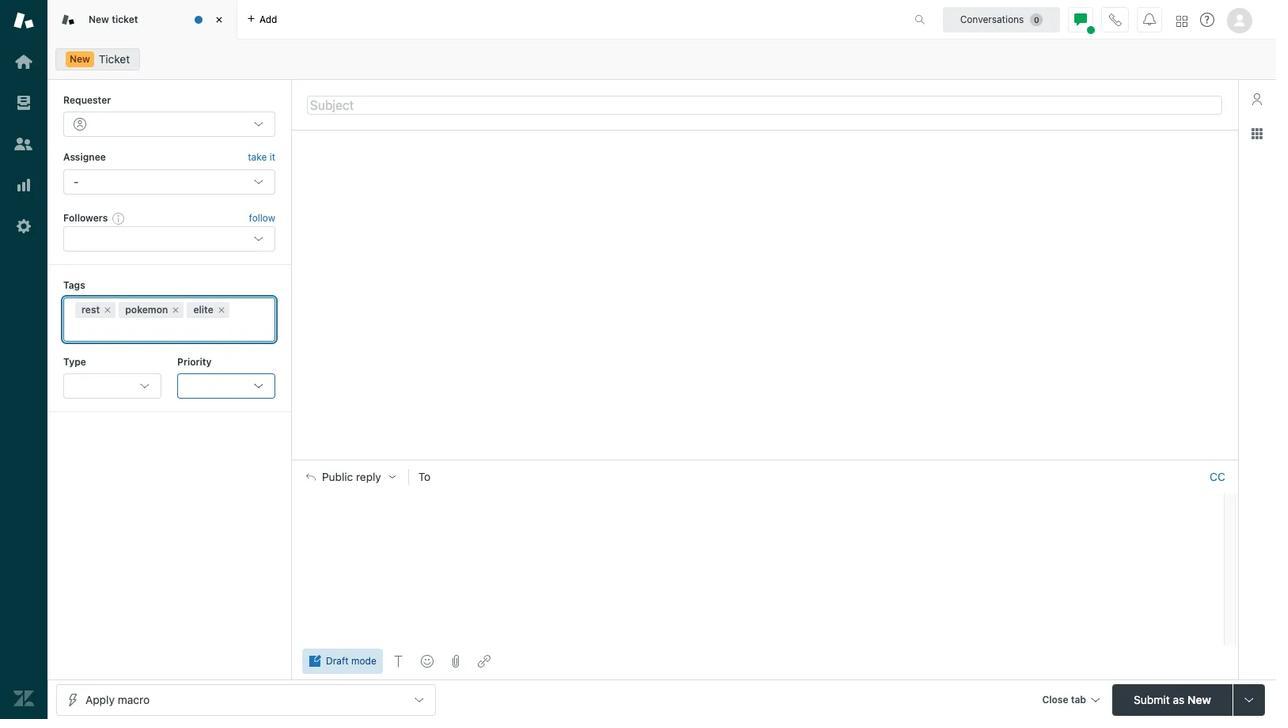 Task type: describe. For each thing, give the bounding box(es) containing it.
remove image for elite
[[217, 305, 226, 315]]

to
[[419, 470, 431, 484]]

cc button
[[1210, 470, 1226, 485]]

take it
[[248, 151, 275, 163]]

it
[[270, 151, 275, 163]]

notifications image
[[1144, 13, 1156, 26]]

remove image for pokemon
[[171, 305, 181, 315]]

public reply
[[322, 471, 381, 484]]

close image
[[211, 12, 227, 28]]

main element
[[0, 0, 47, 719]]

new for new ticket
[[89, 13, 109, 25]]

get help image
[[1201, 13, 1215, 27]]

draft mode
[[326, 655, 377, 667]]

apply
[[85, 693, 115, 706]]

priority
[[177, 356, 212, 368]]

reporting image
[[13, 175, 34, 195]]

zendesk support image
[[13, 10, 34, 31]]

zendesk products image
[[1177, 15, 1188, 27]]

add link (cmd k) image
[[478, 655, 491, 668]]

macro
[[118, 693, 150, 706]]

info on adding followers image
[[113, 212, 125, 225]]

submit
[[1134, 693, 1170, 706]]

admin image
[[13, 216, 34, 237]]

close
[[1043, 694, 1069, 706]]

requester element
[[63, 112, 275, 137]]

requester
[[63, 94, 111, 106]]

ticket
[[112, 13, 138, 25]]

conversations
[[961, 13, 1024, 25]]

take it button
[[248, 150, 275, 166]]

tags
[[63, 280, 85, 291]]

pokemon
[[125, 304, 168, 315]]

zendesk image
[[13, 689, 34, 709]]

minimize composer image
[[759, 454, 771, 466]]

views image
[[13, 93, 34, 113]]

displays possible ticket submission types image
[[1243, 694, 1256, 706]]

tabs tab list
[[47, 0, 898, 40]]

add button
[[237, 0, 287, 39]]

2 vertical spatial new
[[1188, 693, 1212, 706]]

customer context image
[[1251, 93, 1264, 105]]

follow
[[249, 212, 275, 224]]

-
[[74, 175, 79, 188]]

public
[[322, 471, 353, 484]]

followers
[[63, 212, 108, 224]]

cc
[[1210, 470, 1226, 484]]

follow button
[[249, 211, 275, 226]]



Task type: vqa. For each thing, say whether or not it's contained in the screenshot.
BUTTON DISPLAYS AGENT'S CHAT STATUS AS ONLINE. image
yes



Task type: locate. For each thing, give the bounding box(es) containing it.
remove image for rest
[[103, 305, 113, 315]]

draft
[[326, 655, 349, 667]]

ticket
[[99, 52, 130, 66]]

remove image up tags field
[[171, 305, 181, 315]]

2 horizontal spatial remove image
[[217, 305, 226, 315]]

elite
[[193, 304, 214, 315]]

1 horizontal spatial remove image
[[171, 305, 181, 315]]

take
[[248, 151, 267, 163]]

as
[[1173, 693, 1185, 706]]

add attachment image
[[449, 655, 462, 668]]

new for new
[[70, 53, 90, 65]]

reply
[[356, 471, 381, 484]]

2 remove image from the left
[[171, 305, 181, 315]]

close tab button
[[1036, 684, 1107, 718]]

new inside secondary element
[[70, 53, 90, 65]]

mode
[[351, 655, 377, 667]]

3 remove image from the left
[[217, 305, 226, 315]]

draft mode button
[[302, 649, 383, 674]]

assignee
[[63, 151, 106, 163]]

apply macro
[[85, 693, 150, 706]]

get started image
[[13, 51, 34, 72]]

add
[[260, 13, 277, 25]]

Tags field
[[75, 321, 260, 337]]

1 remove image from the left
[[103, 305, 113, 315]]

rest
[[82, 304, 100, 315]]

remove image
[[103, 305, 113, 315], [171, 305, 181, 315], [217, 305, 226, 315]]

submit as new
[[1134, 693, 1212, 706]]

public reply button
[[292, 461, 408, 494]]

remove image right rest
[[103, 305, 113, 315]]

1 vertical spatial new
[[70, 53, 90, 65]]

followers element
[[63, 227, 275, 252]]

customers image
[[13, 134, 34, 154]]

assignee element
[[63, 169, 275, 195]]

new ticket
[[89, 13, 138, 25]]

button displays agent's chat status as online. image
[[1075, 13, 1088, 26]]

format text image
[[392, 655, 405, 668]]

0 horizontal spatial remove image
[[103, 305, 113, 315]]

secondary element
[[47, 44, 1277, 75]]

new inside new ticket tab
[[89, 13, 109, 25]]

type
[[63, 356, 86, 368]]

0 vertical spatial new
[[89, 13, 109, 25]]

Subject field
[[307, 95, 1223, 114]]

new
[[89, 13, 109, 25], [70, 53, 90, 65], [1188, 693, 1212, 706]]

conversations button
[[943, 7, 1061, 32]]

remove image right elite
[[217, 305, 226, 315]]

apps image
[[1251, 127, 1264, 140]]

tab
[[1071, 694, 1087, 706]]

close tab
[[1043, 694, 1087, 706]]

insert emojis image
[[421, 655, 434, 668]]

new ticket tab
[[47, 0, 237, 40]]



